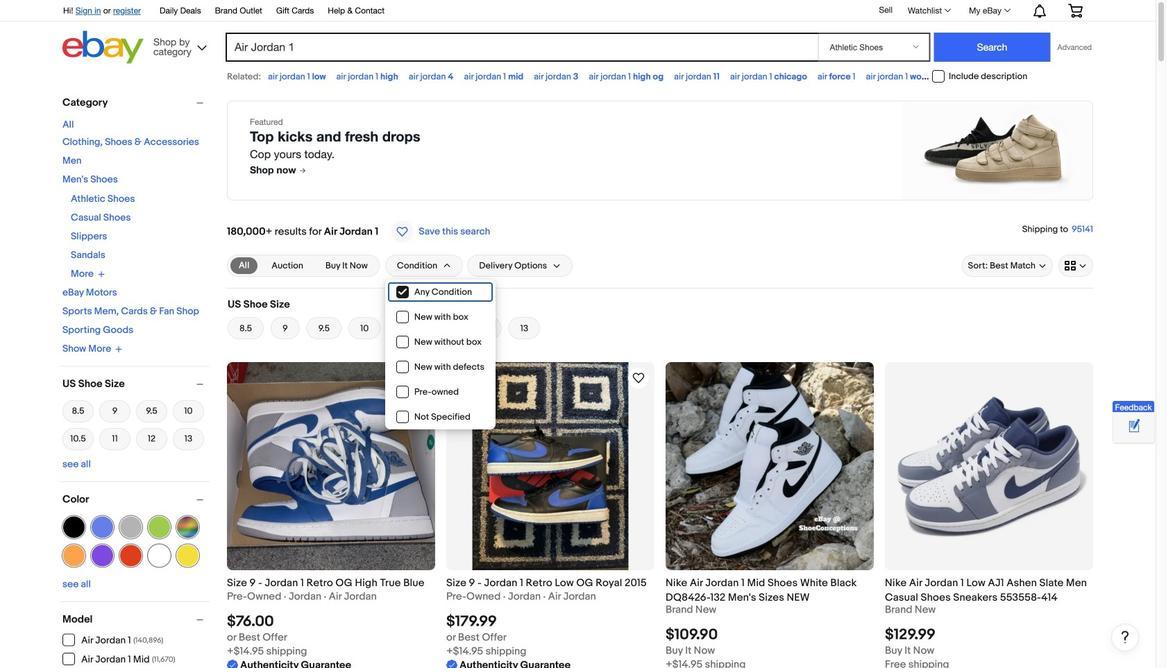 Task type: vqa. For each thing, say whether or not it's contained in the screenshot.
region
yes



Task type: locate. For each thing, give the bounding box(es) containing it.
watchlist image
[[945, 9, 952, 12]]

nike air jordan 1 low aj1 ashen slate men casual shoes sneakers 553558-414 image
[[886, 363, 1094, 571]]

size 9 - jordan 1 retro og high true blue image
[[227, 363, 436, 571]]

2 authenticity guarantee text field from the left
[[447, 659, 571, 669]]

save this search air jordan 1 search image
[[391, 221, 414, 243]]

1 horizontal spatial authenticity guarantee text field
[[447, 659, 571, 669]]

1 heading from the left
[[227, 578, 425, 590]]

region
[[227, 101, 1094, 201]]

banner
[[56, 0, 1094, 67]]

0 horizontal spatial authenticity guarantee text field
[[227, 659, 352, 669]]

1 authenticity guarantee text field from the left
[[227, 659, 352, 669]]

4 heading from the left
[[886, 578, 1088, 605]]

Authenticity Guarantee text field
[[227, 659, 352, 669], [447, 659, 571, 669]]

None submit
[[935, 33, 1051, 62]]

authenticity guarantee text field for second heading from the left
[[447, 659, 571, 669]]

nike air jordan 1 mid shoes white black dq8426-132 men's sizes new image
[[666, 363, 875, 571]]

heading
[[227, 578, 425, 590], [447, 578, 647, 590], [666, 578, 857, 605], [886, 578, 1088, 605]]

main content
[[222, 90, 1140, 669]]

Search for anything text field
[[228, 34, 816, 60]]



Task type: describe. For each thing, give the bounding box(es) containing it.
your shopping cart image
[[1068, 4, 1084, 18]]

my ebay image
[[1005, 9, 1011, 12]]

account navigation
[[56, 0, 1094, 22]]

authenticity guarantee text field for 4th heading from the right
[[227, 659, 352, 669]]

watch size 9 - jordan 1 retro og high true blue image
[[411, 370, 428, 387]]

3 heading from the left
[[666, 578, 857, 605]]

listing options selector. gallery view selected. image
[[1066, 260, 1088, 272]]

help, opens dialogs image
[[1119, 631, 1133, 645]]

All selected text field
[[239, 260, 250, 272]]

size 9 - jordan 1 retro low og royal 2015 image
[[473, 363, 629, 571]]

2 heading from the left
[[447, 578, 647, 590]]

watch size 9 - jordan 1 retro low og royal 2015 image
[[631, 370, 647, 387]]



